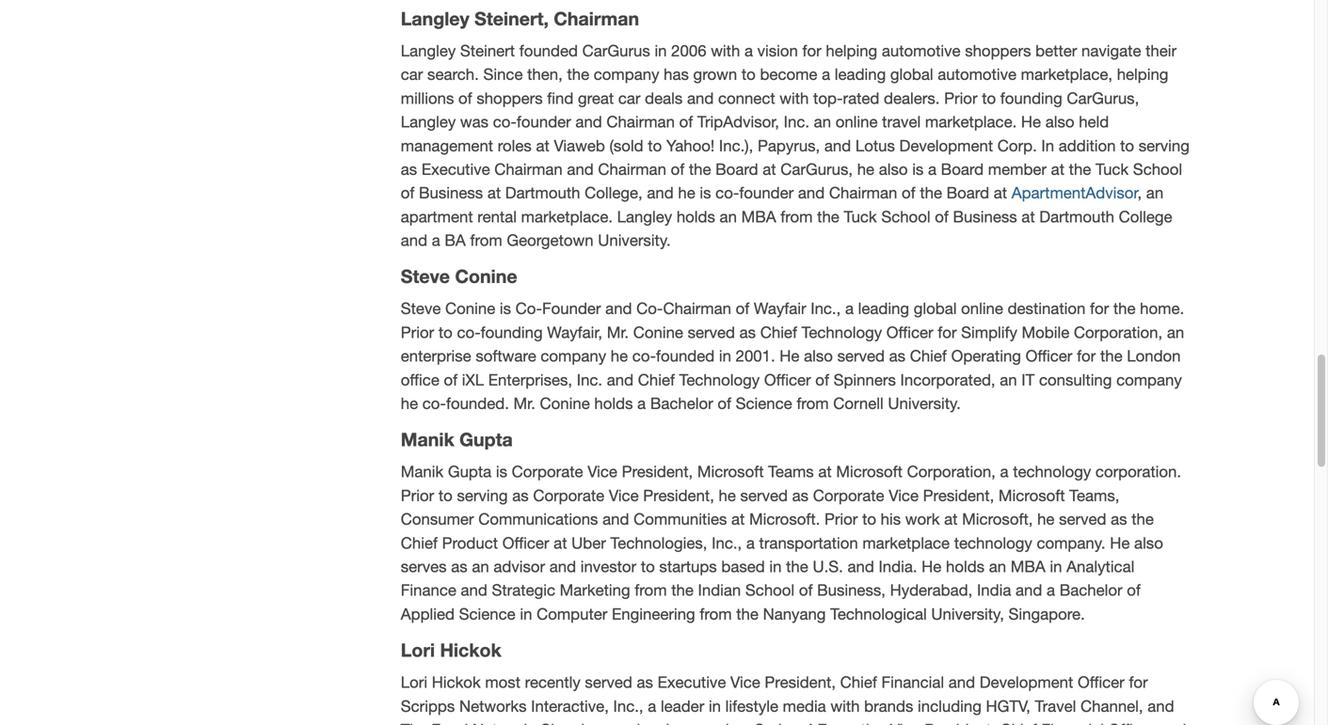 Task type: vqa. For each thing, say whether or not it's contained in the screenshot.
Dealer corresponding to Dealer website
no



Task type: locate. For each thing, give the bounding box(es) containing it.
lori
[[401, 640, 435, 662], [401, 674, 427, 692]]

university. inside ", an apartment rental marketplace. langley holds an mba from the tuck school of business at dartmouth college and a ba from georgetown university."
[[598, 231, 671, 249]]

1 vertical spatial development
[[980, 674, 1073, 692]]

search.
[[427, 65, 479, 83]]

1 horizontal spatial business
[[953, 207, 1017, 226]]

2 vertical spatial holds
[[946, 558, 985, 576]]

0 horizontal spatial co-
[[516, 300, 542, 318]]

founder down 'papyrus,'
[[739, 184, 794, 202]]

papyrus,
[[758, 136, 820, 155]]

0 horizontal spatial serving
[[457, 487, 508, 505]]

in
[[1041, 136, 1054, 155]]

co-
[[516, 300, 542, 318], [636, 300, 663, 318]]

mba inside manik gupta is corporate vice president, microsoft teams at microsoft corporation, a technology corporation. prior to serving as corporate vice president, he served as corporate vice president, microsoft teams, consumer communications and communities at microsoft.  prior to his work at microsoft, he served as the chief product officer at uber technologies, inc., a transportation marketplace technology company.  he also serves as an advisor and investor to startups based in the u.s. and india.  he holds an mba in analytical finance and strategic marketing from the indian school of business, hyderabad, india and a bachelor of applied science in computer engineering from the nanyang technological university, singapore.
[[1011, 558, 1046, 576]]

2 vertical spatial school
[[745, 581, 795, 600]]

from left cornell
[[797, 394, 829, 413]]

and
[[687, 89, 714, 107], [576, 113, 602, 131], [824, 136, 851, 155], [567, 160, 594, 178], [647, 184, 674, 202], [798, 184, 825, 202], [401, 231, 427, 249], [605, 300, 632, 318], [607, 371, 634, 389], [603, 510, 629, 529], [549, 558, 576, 576], [848, 558, 874, 576], [461, 581, 487, 600], [1016, 581, 1042, 600], [949, 674, 975, 692], [1148, 697, 1174, 716]]

serving inside langley steinert founded cargurus in 2006 with a vision for helping automotive shoppers better navigate their car search. since then, the company has grown to become a leading global automotive marketplace, helping millions of shoppers find great car deals and connect with top-rated dealers. prior to founding cargurus, langley was co-founder and chairman of tripadvisor, inc. an online travel marketplace. he also held management roles at viaweb (sold to yahoo! inc.), papyrus, and lotus development corp. in addition to serving as executive chairman and chairman of the board at cargurus, he also is a board member at the tuck school of business at dartmouth college, and he is co-founder and chairman of the board at
[[1139, 136, 1190, 155]]

in right the based
[[769, 558, 782, 576]]

serving inside manik gupta is corporate vice president, microsoft teams at microsoft corporation, a technology corporation. prior to serving as corporate vice president, he served as corporate vice president, microsoft teams, consumer communications and communities at microsoft.  prior to his work at microsoft, he served as the chief product officer at uber technologies, inc., a transportation marketplace technology company.  he also serves as an advisor and investor to startups based in the u.s. and india.  he holds an mba in analytical finance and strategic marketing from the indian school of business, hyderabad, india and a bachelor of applied science in computer engineering from the nanyang technological university, singapore.
[[457, 487, 508, 505]]

and right college,
[[647, 184, 674, 202]]

indian
[[698, 581, 741, 600]]

microsoft up microsoft,
[[999, 487, 1065, 505]]

chairman
[[554, 7, 639, 30], [607, 113, 675, 131], [494, 160, 563, 178], [598, 160, 666, 178], [829, 184, 897, 202], [663, 300, 731, 318]]

addition
[[1059, 136, 1116, 155]]

1 steve from the top
[[401, 266, 450, 288]]

lifestyle
[[725, 697, 778, 716]]

enterprises,
[[488, 371, 572, 389]]

business
[[419, 184, 483, 202], [953, 207, 1017, 226]]

with right media
[[831, 697, 860, 716]]

0 vertical spatial inc.
[[784, 113, 810, 131]]

inc., up previously at bottom
[[613, 697, 643, 716]]

1 vertical spatial inc.,
[[712, 534, 742, 552]]

school inside manik gupta is corporate vice president, microsoft teams at microsoft corporation, a technology corporation. prior to serving as corporate vice president, he served as corporate vice president, microsoft teams, consumer communications and communities at microsoft.  prior to his work at microsoft, he served as the chief product officer at uber technologies, inc., a transportation marketplace technology company.  he also serves as an advisor and investor to startups based in the u.s. and india.  he holds an mba in analytical finance and strategic marketing from the indian school of business, hyderabad, india and a bachelor of applied science in computer engineering from the nanyang technological university, singapore.
[[745, 581, 795, 600]]

0 vertical spatial executive
[[422, 160, 490, 178]]

an up india
[[989, 558, 1006, 576]]

steve inside steve conine is co-founder and co-chairman of wayfair inc., a leading global online destination for the home. prior to co-founding wayfair, mr. conine served as chief technology officer for simplify mobile corporation, an enterprise software company he co-founded in 2001. he also served as chief operating officer for the london office of ixl enterprises, inc. and chief technology officer of spinners incorporated, an it consulting company he co-founded. mr. conine holds a bachelor of science from cornell university.
[[401, 300, 441, 318]]

0 horizontal spatial marketplace.
[[521, 207, 613, 226]]

to inside steve conine is co-founder and co-chairman of wayfair inc., a leading global online destination for the home. prior to co-founding wayfair, mr. conine served as chief technology officer for simplify mobile corporation, an enterprise software company he co-founded in 2001. he also served as chief operating officer for the london office of ixl enterprises, inc. and chief technology officer of spinners incorporated, an it consulting company he co-founded. mr. conine holds a bachelor of science from cornell university.
[[439, 323, 453, 342]]

lori up the scripps
[[401, 674, 427, 692]]

0 horizontal spatial school
[[745, 581, 795, 600]]

roles
[[498, 136, 532, 155]]

and down "viaweb" at the top of page
[[567, 160, 594, 178]]

1 vertical spatial cargurus,
[[781, 160, 853, 178]]

an down 'home.'
[[1167, 323, 1184, 342]]

prior
[[944, 89, 978, 107], [401, 323, 434, 342], [401, 487, 434, 505], [825, 510, 858, 529]]

1 vertical spatial founder
[[739, 184, 794, 202]]

lori down applied
[[401, 640, 435, 662]]

an down top-
[[814, 113, 831, 131]]

hickok
[[440, 640, 502, 662], [432, 674, 481, 692]]

dartmouth down apartmentadvisor
[[1039, 207, 1114, 226]]

school inside langley steinert founded cargurus in 2006 with a vision for helping automotive shoppers better navigate their car search. since then, the company has grown to become a leading global automotive marketplace, helping millions of shoppers find great car deals and connect with top-rated dealers. prior to founding cargurus, langley was co-founder and chairman of tripadvisor, inc. an online travel marketplace. he also held management roles at viaweb (sold to yahoo! inc.), papyrus, and lotus development corp. in addition to serving as executive chairman and chairman of the board at cargurus, he also is a board member at the tuck school of business at dartmouth college, and he is co-founder and chairman of the board at
[[1133, 160, 1182, 178]]

is inside steve conine is co-founder and co-chairman of wayfair inc., a leading global online destination for the home. prior to co-founding wayfair, mr. conine served as chief technology officer for simplify mobile corporation, an enterprise software company he co-founded in 2001. he also served as chief operating officer for the london office of ixl enterprises, inc. and chief technology officer of spinners incorporated, an it consulting company he co-founded. mr. conine holds a bachelor of science from cornell university.
[[500, 300, 511, 318]]

as
[[401, 160, 417, 178], [740, 323, 756, 342], [889, 347, 906, 365], [512, 487, 529, 505], [792, 487, 809, 505], [1111, 510, 1127, 529], [451, 558, 468, 576], [637, 674, 653, 692], [734, 721, 750, 726]]

1 manik from the top
[[401, 429, 454, 451]]

shoppers left better
[[965, 41, 1031, 60]]

then,
[[527, 65, 563, 83]]

1 horizontal spatial financial
[[1041, 721, 1104, 726]]

to right addition
[[1120, 136, 1134, 155]]

1 vertical spatial bachelor
[[1060, 581, 1123, 600]]

steve down ba on the top of page
[[401, 266, 450, 288]]

0 horizontal spatial dartmouth
[[505, 184, 580, 202]]

tuck inside ", an apartment rental marketplace. langley holds an mba from the tuck school of business at dartmouth college and a ba from georgetown university."
[[844, 207, 877, 226]]

0 vertical spatial founded
[[519, 41, 578, 60]]

gupta down founded.
[[459, 429, 513, 451]]

is inside manik gupta is corporate vice president, microsoft teams at microsoft corporation, a technology corporation. prior to serving as corporate vice president, he served as corporate vice president, microsoft teams, consumer communications and communities at microsoft.  prior to his work at microsoft, he served as the chief product officer at uber technologies, inc., a transportation marketplace technology company.  he also serves as an advisor and investor to startups based in the u.s. and india.  he holds an mba in analytical finance and strategic marketing from the indian school of business, hyderabad, india and a bachelor of applied science in computer engineering from the nanyang technological university, singapore.
[[496, 463, 507, 481]]

from
[[781, 207, 813, 226], [470, 231, 502, 249], [797, 394, 829, 413], [635, 581, 667, 600], [700, 605, 732, 624]]

officer down mobile
[[1026, 347, 1073, 365]]

1 vertical spatial dartmouth
[[1039, 207, 1114, 226]]

founded up then, in the left top of the page
[[519, 41, 578, 60]]

manik gupta is corporate vice president, microsoft teams at microsoft corporation, a technology corporation. prior to serving as corporate vice president, he served as corporate vice president, microsoft teams, consumer communications and communities at microsoft.  prior to his work at microsoft, he served as the chief product officer at uber technologies, inc., a transportation marketplace technology company.  he also serves as an advisor and investor to startups based in the u.s. and india.  he holds an mba in analytical finance and strategic marketing from the indian school of business, hyderabad, india and a bachelor of applied science in computer engineering from the nanyang technological university, singapore.
[[401, 463, 1181, 624]]

0 vertical spatial founder
[[517, 113, 571, 131]]

technology
[[802, 323, 882, 342], [679, 371, 760, 389]]

0 vertical spatial cargurus,
[[1067, 89, 1139, 107]]

officer up incorporated,
[[886, 323, 933, 342]]

steve conine element
[[394, 266, 1197, 416]]

science inside manik gupta is corporate vice president, microsoft teams at microsoft corporation, a technology corporation. prior to serving as corporate vice president, he served as corporate vice president, microsoft teams, consumer communications and communities at microsoft.  prior to his work at microsoft, he served as the chief product officer at uber technologies, inc., a transportation marketplace technology company.  he also serves as an advisor and investor to startups based in the u.s. and india.  he holds an mba in analytical finance and strategic marketing from the indian school of business, hyderabad, india and a bachelor of applied science in computer engineering from the nanyang technological university, singapore.
[[459, 605, 516, 624]]

founded.
[[446, 394, 509, 413]]

0 vertical spatial corporation,
[[1074, 323, 1163, 342]]

chairman down the "lotus" on the right
[[829, 184, 897, 202]]

0 vertical spatial with
[[711, 41, 740, 60]]

1 vertical spatial mba
[[1011, 558, 1046, 576]]

langley steinert, chairman element
[[394, 7, 1197, 252]]

0 horizontal spatial science
[[459, 605, 516, 624]]

technology down 2001.
[[679, 371, 760, 389]]

1 vertical spatial steve
[[401, 300, 441, 318]]

0 horizontal spatial founder
[[517, 113, 571, 131]]

0 vertical spatial inc.,
[[811, 300, 841, 318]]

with down the become
[[780, 89, 809, 107]]

1 vertical spatial gupta
[[448, 463, 492, 481]]

2001.
[[736, 347, 775, 365]]

london
[[1127, 347, 1181, 365]]

founding inside steve conine is co-founder and co-chairman of wayfair inc., a leading global online destination for the home. prior to co-founding wayfair, mr. conine served as chief technology officer for simplify mobile corporation, an enterprise software company he co-founded in 2001. he also served as chief operating officer for the london office of ixl enterprises, inc. and chief technology officer of spinners incorporated, an it consulting company he co-founded. mr. conine holds a bachelor of science from cornell university.
[[481, 323, 543, 342]]

1 horizontal spatial corporation,
[[1074, 323, 1163, 342]]

officer down channel,
[[1108, 721, 1155, 726]]

holds up india
[[946, 558, 985, 576]]

science
[[736, 394, 792, 413], [459, 605, 516, 624]]

1 vertical spatial with
[[780, 89, 809, 107]]

hyderabad,
[[890, 581, 973, 600]]

consulting
[[1039, 371, 1112, 389]]

2 manik from the top
[[401, 463, 444, 481]]

1 horizontal spatial inc.
[[784, 113, 810, 131]]

steve conine is co-founder and co-chairman of wayfair inc., a leading global online destination for the home. prior to co-founding wayfair, mr. conine served as chief technology officer for simplify mobile corporation, an enterprise software company he co-founded in 2001. he also served as chief operating officer for the london office of ixl enterprises, inc. and chief technology officer of spinners incorporated, an it consulting company he co-founded. mr. conine holds a bachelor of science from cornell university.
[[401, 300, 1184, 413]]

cargurus,
[[1067, 89, 1139, 107], [781, 160, 853, 178]]

development
[[899, 136, 993, 155], [980, 674, 1073, 692]]

1 horizontal spatial mba
[[1011, 558, 1046, 576]]

microsoft up his
[[836, 463, 903, 481]]

1 vertical spatial marketplace.
[[521, 207, 613, 226]]

vice up his
[[889, 487, 919, 505]]

technological
[[830, 605, 927, 624]]

holds
[[677, 207, 715, 226], [594, 394, 633, 413], [946, 558, 985, 576]]

gupta for manik gupta is corporate vice president, microsoft teams at microsoft corporation, a technology corporation. prior to serving as corporate vice president, he served as corporate vice president, microsoft teams, consumer communications and communities at microsoft.  prior to his work at microsoft, he served as the chief product officer at uber technologies, inc., a transportation marketplace technology company.  he also serves as an advisor and investor to startups based in the u.s. and india.  he holds an mba in analytical finance and strategic marketing from the indian school of business, hyderabad, india and a bachelor of applied science in computer engineering from the nanyang technological university, singapore.
[[448, 463, 492, 481]]

0 horizontal spatial corporation,
[[907, 463, 996, 481]]

0 horizontal spatial university.
[[598, 231, 671, 249]]

0 vertical spatial online
[[836, 113, 878, 131]]

0 vertical spatial university.
[[598, 231, 671, 249]]

1 lori from the top
[[401, 640, 435, 662]]

company down cargurus
[[594, 65, 659, 83]]

in right leader
[[709, 697, 721, 716]]

0 horizontal spatial mba
[[741, 207, 776, 226]]

holds down yahoo!
[[677, 207, 715, 226]]

1 horizontal spatial online
[[961, 300, 1003, 318]]

2 horizontal spatial holds
[[946, 558, 985, 576]]

dartmouth
[[505, 184, 580, 202], [1039, 207, 1114, 226]]

company.
[[1037, 534, 1106, 552]]

gupta
[[459, 429, 513, 451], [448, 463, 492, 481]]

is down travel
[[912, 160, 924, 178]]

online
[[836, 113, 878, 131], [961, 300, 1003, 318]]

0 vertical spatial tuck
[[1096, 160, 1129, 178]]

0 horizontal spatial mr.
[[514, 394, 535, 413]]

0 horizontal spatial executive
[[422, 160, 490, 178]]

a inside "lori hickok most recently served as executive vice president, chief financial and development officer for scripps networks interactive, inc., a leader in lifestyle media with brands including hgtv, travel channel, and the food network. she also previously served as scripps' executive vice president, chief financial officer a"
[[648, 697, 656, 716]]

serving up ,
[[1139, 136, 1190, 155]]

chairman up (sold
[[607, 113, 675, 131]]

with
[[711, 41, 740, 60], [780, 89, 809, 107], [831, 697, 860, 716]]

development inside langley steinert founded cargurus in 2006 with a vision for helping automotive shoppers better navigate their car search. since then, the company has grown to become a leading global automotive marketplace, helping millions of shoppers find great car deals and connect with top-rated dealers. prior to founding cargurus, langley was co-founder and chairman of tripadvisor, inc. an online travel marketplace. he also held management roles at viaweb (sold to yahoo! inc.), papyrus, and lotus development corp. in addition to serving as executive chairman and chairman of the board at cargurus, he also is a board member at the tuck school of business at dartmouth college, and he is co-founder and chairman of the board at
[[899, 136, 993, 155]]

a
[[745, 41, 753, 60], [822, 65, 830, 83], [928, 160, 937, 178], [432, 231, 440, 249], [845, 300, 854, 318], [637, 394, 646, 413], [1000, 463, 1009, 481], [746, 534, 755, 552], [1047, 581, 1055, 600], [648, 697, 656, 716]]

0 vertical spatial automotive
[[882, 41, 961, 60]]

1 horizontal spatial with
[[780, 89, 809, 107]]

holds down wayfair,
[[594, 394, 633, 413]]

founded inside steve conine is co-founder and co-chairman of wayfair inc., a leading global online destination for the home. prior to co-founding wayfair, mr. conine served as chief technology officer for simplify mobile corporation, an enterprise software company he co-founded in 2001. he also served as chief operating officer for the london office of ixl enterprises, inc. and chief technology officer of spinners incorporated, an it consulting company he co-founded. mr. conine holds a bachelor of science from cornell university.
[[656, 347, 715, 365]]

and down 'papyrus,'
[[798, 184, 825, 202]]

online down rated at top
[[836, 113, 878, 131]]

based
[[721, 558, 765, 576]]

their
[[1146, 41, 1177, 60]]

1 horizontal spatial technology
[[802, 323, 882, 342]]

0 vertical spatial mba
[[741, 207, 776, 226]]

global up dealers.
[[890, 65, 933, 83]]

microsoft,
[[962, 510, 1033, 529]]

0 vertical spatial marketplace.
[[925, 113, 1017, 131]]

gupta inside manik gupta is corporate vice president, microsoft teams at microsoft corporation, a technology corporation. prior to serving as corporate vice president, he served as corporate vice president, microsoft teams, consumer communications and communities at microsoft.  prior to his work at microsoft, he served as the chief product officer at uber technologies, inc., a transportation marketplace technology company.  he also serves as an advisor and investor to startups based in the u.s. and india.  he holds an mba in analytical finance and strategic marketing from the indian school of business, hyderabad, india and a bachelor of applied science in computer engineering from the nanyang technological university, singapore.
[[448, 463, 492, 481]]

1 vertical spatial founding
[[481, 323, 543, 342]]

0 vertical spatial science
[[736, 394, 792, 413]]

helping up rated at top
[[826, 41, 877, 60]]

in
[[655, 41, 667, 60], [719, 347, 731, 365], [769, 558, 782, 576], [1050, 558, 1062, 576], [520, 605, 532, 624], [709, 697, 721, 716]]

cargurus, up the "held"
[[1067, 89, 1139, 107]]

also
[[1046, 113, 1075, 131], [879, 160, 908, 178], [804, 347, 833, 365], [1134, 534, 1163, 552], [573, 721, 602, 726]]

corporation, inside manik gupta is corporate vice president, microsoft teams at microsoft corporation, a technology corporation. prior to serving as corporate vice president, he served as corporate vice president, microsoft teams, consumer communications and communities at microsoft.  prior to his work at microsoft, he served as the chief product officer at uber technologies, inc., a transportation marketplace technology company.  he also serves as an advisor and investor to startups based in the u.s. and india.  he holds an mba in analytical finance and strategic marketing from the indian school of business, hyderabad, india and a bachelor of applied science in computer engineering from the nanyang technological university, singapore.
[[907, 463, 996, 481]]

inc. inside steve conine is co-founder and co-chairman of wayfair inc., a leading global online destination for the home. prior to co-founding wayfair, mr. conine served as chief technology officer for simplify mobile corporation, an enterprise software company he co-founded in 2001. he also served as chief operating officer for the london office of ixl enterprises, inc. and chief technology officer of spinners incorporated, an it consulting company he co-founded. mr. conine holds a bachelor of science from cornell university.
[[577, 371, 603, 389]]

co- up software
[[516, 300, 542, 318]]

and up the uber on the left bottom
[[603, 510, 629, 529]]

executive up leader
[[658, 674, 726, 692]]

1 vertical spatial shoppers
[[477, 89, 543, 107]]

in inside langley steinert founded cargurus in 2006 with a vision for helping automotive shoppers better navigate their car search. since then, the company has grown to become a leading global automotive marketplace, helping millions of shoppers find great car deals and connect with top-rated dealers. prior to founding cargurus, langley was co-founder and chairman of tripadvisor, inc. an online travel marketplace. he also held management roles at viaweb (sold to yahoo! inc.), papyrus, and lotus development corp. in addition to serving as executive chairman and chairman of the board at cargurus, he also is a board member at the tuck school of business at dartmouth college, and he is co-founder and chairman of the board at
[[655, 41, 667, 60]]

dartmouth inside ", an apartment rental marketplace. langley holds an mba from the tuck school of business at dartmouth college and a ba from georgetown university."
[[1039, 207, 1114, 226]]

1 vertical spatial inc.
[[577, 371, 603, 389]]

with inside "lori hickok most recently served as executive vice president, chief financial and development officer for scripps networks interactive, inc., a leader in lifestyle media with brands including hgtv, travel channel, and the food network. she also previously served as scripps' executive vice president, chief financial officer a"
[[831, 697, 860, 716]]

1 horizontal spatial inc.,
[[712, 534, 742, 552]]

school
[[1133, 160, 1182, 178], [881, 207, 931, 226], [745, 581, 795, 600]]

1 vertical spatial manik
[[401, 463, 444, 481]]

mba down inc.),
[[741, 207, 776, 226]]

2 horizontal spatial school
[[1133, 160, 1182, 178]]

lori inside "lori hickok most recently served as executive vice president, chief financial and development officer for scripps networks interactive, inc., a leader in lifestyle media with brands including hgtv, travel channel, and the food network. she also previously served as scripps' executive vice president, chief financial officer a"
[[401, 674, 427, 692]]

langley
[[401, 7, 469, 30], [401, 41, 456, 60], [401, 113, 456, 131], [617, 207, 672, 226]]

in down the company.
[[1050, 558, 1062, 576]]

is
[[912, 160, 924, 178], [700, 184, 711, 202], [500, 300, 511, 318], [496, 463, 507, 481]]

for left simplify
[[938, 323, 957, 342]]

mr. right wayfair,
[[607, 323, 629, 342]]

officer inside manik gupta is corporate vice president, microsoft teams at microsoft corporation, a technology corporation. prior to serving as corporate vice president, he served as corporate vice president, microsoft teams, consumer communications and communities at microsoft.  prior to his work at microsoft, he served as the chief product officer at uber technologies, inc., a transportation marketplace technology company.  he also serves as an advisor and investor to startups based in the u.s. and india.  he holds an mba in analytical finance and strategic marketing from the indian school of business, hyderabad, india and a bachelor of applied science in computer engineering from the nanyang technological university, singapore.
[[502, 534, 549, 552]]

manik gupta
[[401, 429, 513, 451]]

0 horizontal spatial technology
[[679, 371, 760, 389]]

inc. down wayfair,
[[577, 371, 603, 389]]

2 vertical spatial with
[[831, 697, 860, 716]]

1 vertical spatial technology
[[679, 371, 760, 389]]

tuck
[[1096, 160, 1129, 178], [844, 207, 877, 226]]

the up apartmentadvisor 'link'
[[1069, 160, 1091, 178]]

0 horizontal spatial online
[[836, 113, 878, 131]]

with up grown
[[711, 41, 740, 60]]

dartmouth inside langley steinert founded cargurus in 2006 with a vision for helping automotive shoppers better navigate their car search. since then, the company has grown to become a leading global automotive marketplace, helping millions of shoppers find great car deals and connect with top-rated dealers. prior to founding cargurus, langley was co-founder and chairman of tripadvisor, inc. an online travel marketplace. he also held management roles at viaweb (sold to yahoo! inc.), papyrus, and lotus development corp. in addition to serving as executive chairman and chairman of the board at cargurus, he also is a board member at the tuck school of business at dartmouth college, and he is co-founder and chairman of the board at
[[505, 184, 580, 202]]

she
[[541, 721, 568, 726]]

0 horizontal spatial tuck
[[844, 207, 877, 226]]

as up 2001.
[[740, 323, 756, 342]]

an inside langley steinert founded cargurus in 2006 with a vision for helping automotive shoppers better navigate their car search. since then, the company has grown to become a leading global automotive marketplace, helping millions of shoppers find great car deals and connect with top-rated dealers. prior to founding cargurus, langley was co-founder and chairman of tripadvisor, inc. an online travel marketplace. he also held management roles at viaweb (sold to yahoo! inc.), papyrus, and lotus development corp. in addition to serving as executive chairman and chairman of the board at cargurus, he also is a board member at the tuck school of business at dartmouth college, and he is co-founder and chairman of the board at
[[814, 113, 831, 131]]

served
[[688, 323, 735, 342], [837, 347, 885, 365], [740, 487, 788, 505], [1059, 510, 1106, 529], [585, 674, 632, 692], [682, 721, 729, 726]]

prior inside langley steinert founded cargurus in 2006 with a vision for helping automotive shoppers better navigate their car search. since then, the company has grown to become a leading global automotive marketplace, helping millions of shoppers find great car deals and connect with top-rated dealers. prior to founding cargurus, langley was co-founder and chairman of tripadvisor, inc. an online travel marketplace. he also held management roles at viaweb (sold to yahoo! inc.), papyrus, and lotus development corp. in addition to serving as executive chairman and chairman of the board at cargurus, he also is a board member at the tuck school of business at dartmouth college, and he is co-founder and chairman of the board at
[[944, 89, 978, 107]]

marketplace. inside langley steinert founded cargurus in 2006 with a vision for helping automotive shoppers better navigate their car search. since then, the company has grown to become a leading global automotive marketplace, helping millions of shoppers find great car deals and connect with top-rated dealers. prior to founding cargurus, langley was co-founder and chairman of tripadvisor, inc. an online travel marketplace. he also held management roles at viaweb (sold to yahoo! inc.), papyrus, and lotus development corp. in addition to serving as executive chairman and chairman of the board at cargurus, he also is a board member at the tuck school of business at dartmouth college, and he is co-founder and chairman of the board at
[[925, 113, 1017, 131]]

board of directors element
[[394, 7, 1197, 726]]

1 horizontal spatial microsoft
[[836, 463, 903, 481]]

he up analytical
[[1110, 534, 1130, 552]]

0 horizontal spatial car
[[401, 65, 423, 83]]

school up nanyang at right bottom
[[745, 581, 795, 600]]

as up spinners
[[889, 347, 906, 365]]

1 vertical spatial lori
[[401, 674, 427, 692]]

travel
[[1035, 697, 1076, 716]]

0 horizontal spatial bachelor
[[650, 394, 713, 413]]

2 steve from the top
[[401, 300, 441, 318]]

0 vertical spatial steve
[[401, 266, 450, 288]]

1 vertical spatial hickok
[[432, 674, 481, 692]]

0 horizontal spatial inc.
[[577, 371, 603, 389]]

1 vertical spatial tuck
[[844, 207, 877, 226]]

1 vertical spatial automotive
[[938, 65, 1017, 83]]

mba up india
[[1011, 558, 1046, 576]]

university. down incorporated,
[[888, 394, 961, 413]]

and inside ", an apartment rental marketplace. langley holds an mba from the tuck school of business at dartmouth college and a ba from georgetown university."
[[401, 231, 427, 249]]

inc. inside langley steinert founded cargurus in 2006 with a vision for helping automotive shoppers better navigate their car search. since then, the company has grown to become a leading global automotive marketplace, helping millions of shoppers find great car deals and connect with top-rated dealers. prior to founding cargurus, langley was co-founder and chairman of tripadvisor, inc. an online travel marketplace. he also held management roles at viaweb (sold to yahoo! inc.), papyrus, and lotus development corp. in addition to serving as executive chairman and chairman of the board at cargurus, he also is a board member at the tuck school of business at dartmouth college, and he is co-founder and chairman of the board at
[[784, 113, 810, 131]]

0 vertical spatial school
[[1133, 160, 1182, 178]]

executive inside langley steinert founded cargurus in 2006 with a vision for helping automotive shoppers better navigate their car search. since then, the company has grown to become a leading global automotive marketplace, helping millions of shoppers find great car deals and connect with top-rated dealers. prior to founding cargurus, langley was co-founder and chairman of tripadvisor, inc. an online travel marketplace. he also held management roles at viaweb (sold to yahoo! inc.), papyrus, and lotus development corp. in addition to serving as executive chairman and chairman of the board at cargurus, he also is a board member at the tuck school of business at dartmouth college, and he is co-founder and chairman of the board at
[[422, 160, 490, 178]]

2 lori from the top
[[401, 674, 427, 692]]

at
[[536, 136, 550, 155], [763, 160, 776, 178], [1051, 160, 1065, 178], [487, 184, 501, 202], [994, 184, 1007, 202], [1022, 207, 1035, 226], [818, 463, 832, 481], [731, 510, 745, 529], [944, 510, 958, 529], [554, 534, 567, 552]]

conine down enterprises,
[[540, 394, 590, 413]]

global inside langley steinert founded cargurus in 2006 with a vision for helping automotive shoppers better navigate their car search. since then, the company has grown to become a leading global automotive marketplace, helping millions of shoppers find great car deals and connect with top-rated dealers. prior to founding cargurus, langley was co-founder and chairman of tripadvisor, inc. an online travel marketplace. he also held management roles at viaweb (sold to yahoo! inc.), papyrus, and lotus development corp. in addition to serving as executive chairman and chairman of the board at cargurus, he also is a board member at the tuck school of business at dartmouth college, and he is co-founder and chairman of the board at
[[890, 65, 933, 83]]

and down grown
[[687, 89, 714, 107]]

0 vertical spatial company
[[594, 65, 659, 83]]

is down manik gupta
[[496, 463, 507, 481]]

consumer
[[401, 510, 474, 529]]

1 co- from the left
[[516, 300, 542, 318]]

founded inside langley steinert founded cargurus in 2006 with a vision for helping automotive shoppers better navigate their car search. since then, the company has grown to become a leading global automotive marketplace, helping millions of shoppers find great car deals and connect with top-rated dealers. prior to founding cargurus, langley was co-founder and chairman of tripadvisor, inc. an online travel marketplace. he also held management roles at viaweb (sold to yahoo! inc.), papyrus, and lotus development corp. in addition to serving as executive chairman and chairman of the board at cargurus, he also is a board member at the tuck school of business at dartmouth college, and he is co-founder and chairman of the board at
[[519, 41, 578, 60]]

founder
[[517, 113, 571, 131], [739, 184, 794, 202]]

executive down management
[[422, 160, 490, 178]]

the down 'papyrus,'
[[817, 207, 839, 226]]

development inside "lori hickok most recently served as executive vice president, chief financial and development officer for scripps networks interactive, inc., a leader in lifestyle media with brands including hgtv, travel channel, and the food network. she also previously served as scripps' executive vice president, chief financial officer a"
[[980, 674, 1073, 692]]

leading up spinners
[[858, 300, 909, 318]]

0 horizontal spatial founded
[[519, 41, 578, 60]]

officer up channel,
[[1078, 674, 1125, 692]]

1 vertical spatial global
[[914, 300, 957, 318]]

0 vertical spatial global
[[890, 65, 933, 83]]

connect
[[718, 89, 775, 107]]

1 horizontal spatial holds
[[677, 207, 715, 226]]

0 vertical spatial shoppers
[[965, 41, 1031, 60]]

wayfair,
[[547, 323, 602, 342]]

chairman down roles
[[494, 160, 563, 178]]

founding down marketplace,
[[1000, 89, 1062, 107]]

1 horizontal spatial school
[[881, 207, 931, 226]]

great
[[578, 89, 614, 107]]

0 vertical spatial gupta
[[459, 429, 513, 451]]

he up corp. on the right top of the page
[[1021, 113, 1041, 131]]

0 vertical spatial development
[[899, 136, 993, 155]]

he right 2001.
[[780, 347, 800, 365]]

gupta for manik gupta
[[459, 429, 513, 451]]

0 horizontal spatial business
[[419, 184, 483, 202]]

(sold
[[610, 136, 644, 155]]

india.
[[879, 558, 917, 576]]

the
[[567, 65, 589, 83], [689, 160, 711, 178], [1069, 160, 1091, 178], [920, 184, 942, 202], [817, 207, 839, 226], [1113, 300, 1136, 318], [1100, 347, 1123, 365], [1132, 510, 1154, 529], [786, 558, 808, 576], [671, 581, 694, 600], [736, 605, 759, 624]]

2 horizontal spatial executive
[[817, 721, 886, 726]]

finance
[[401, 581, 456, 600]]

company
[[594, 65, 659, 83], [541, 347, 606, 365], [1116, 371, 1182, 389]]

school up ,
[[1133, 160, 1182, 178]]

university,
[[931, 605, 1004, 624]]

1 vertical spatial business
[[953, 207, 1017, 226]]

inc., up the based
[[712, 534, 742, 552]]

manik inside manik gupta is corporate vice president, microsoft teams at microsoft corporation, a technology corporation. prior to serving as corporate vice president, he served as corporate vice president, microsoft teams, consumer communications and communities at microsoft.  prior to his work at microsoft, he served as the chief product officer at uber technologies, inc., a transportation marketplace technology company.  he also serves as an advisor and investor to startups based in the u.s. and india.  he holds an mba in analytical finance and strategic marketing from the indian school of business, hyderabad, india and a bachelor of applied science in computer engineering from the nanyang technological university, singapore.
[[401, 463, 444, 481]]

also down the interactive,
[[573, 721, 602, 726]]

company down london
[[1116, 371, 1182, 389]]

online inside steve conine is co-founder and co-chairman of wayfair inc., a leading global online destination for the home. prior to co-founding wayfair, mr. conine served as chief technology officer for simplify mobile corporation, an enterprise software company he co-founded in 2001. he also served as chief operating officer for the london office of ixl enterprises, inc. and chief technology officer of spinners incorporated, an it consulting company he co-founded. mr. conine holds a bachelor of science from cornell university.
[[961, 300, 1003, 318]]

online up simplify
[[961, 300, 1003, 318]]

1 horizontal spatial shoppers
[[965, 41, 1031, 60]]

in down strategic
[[520, 605, 532, 624]]

1 horizontal spatial helping
[[1117, 65, 1169, 83]]

as down teams,
[[1111, 510, 1127, 529]]

including
[[918, 697, 982, 716]]

global inside steve conine is co-founder and co-chairman of wayfair inc., a leading global online destination for the home. prior to co-founding wayfair, mr. conine served as chief technology officer for simplify mobile corporation, an enterprise software company he co-founded in 2001. he also served as chief operating officer for the london office of ixl enterprises, inc. and chief technology officer of spinners incorporated, an it consulting company he co-founded. mr. conine holds a bachelor of science from cornell university.
[[914, 300, 957, 318]]

founded
[[519, 41, 578, 60], [656, 347, 715, 365]]

chairman inside steve conine is co-founder and co-chairman of wayfair inc., a leading global online destination for the home. prior to co-founding wayfair, mr. conine served as chief technology officer for simplify mobile corporation, an enterprise software company he co-founded in 2001. he also served as chief operating officer for the london office of ixl enterprises, inc. and chief technology officer of spinners incorporated, an it consulting company he co-founded. mr. conine holds a bachelor of science from cornell university.
[[663, 300, 731, 318]]

to down technologies,
[[641, 558, 655, 576]]

2 co- from the left
[[636, 300, 663, 318]]

development down travel
[[899, 136, 993, 155]]

yahoo!
[[666, 136, 715, 155]]

hickok inside "lori hickok most recently served as executive vice president, chief financial and development officer for scripps networks interactive, inc., a leader in lifestyle media with brands including hgtv, travel channel, and the food network. she also previously served as scripps' executive vice president, chief financial officer a"
[[432, 674, 481, 692]]

of
[[458, 89, 472, 107], [679, 113, 693, 131], [671, 160, 684, 178], [401, 184, 415, 202], [902, 184, 916, 202], [935, 207, 949, 226], [736, 300, 749, 318], [444, 371, 458, 389], [815, 371, 829, 389], [718, 394, 731, 413], [799, 581, 813, 600], [1127, 581, 1141, 600]]

science inside steve conine is co-founder and co-chairman of wayfair inc., a leading global online destination for the home. prior to co-founding wayfair, mr. conine served as chief technology officer for simplify mobile corporation, an enterprise software company he co-founded in 2001. he also served as chief operating officer for the london office of ixl enterprises, inc. and chief technology officer of spinners incorporated, an it consulting company he co-founded. mr. conine holds a bachelor of science from cornell university.
[[736, 394, 792, 413]]

university. inside steve conine is co-founder and co-chairman of wayfair inc., a leading global online destination for the home. prior to co-founding wayfair, mr. conine served as chief technology officer for simplify mobile corporation, an enterprise software company he co-founded in 2001. he also served as chief operating officer for the london office of ixl enterprises, inc. and chief technology officer of spinners incorporated, an it consulting company he co-founded. mr. conine holds a bachelor of science from cornell university.
[[888, 394, 961, 413]]

development up hgtv,
[[980, 674, 1073, 692]]

apartmentadvisor
[[1012, 184, 1138, 202]]

0 vertical spatial dartmouth
[[505, 184, 580, 202]]

2 vertical spatial inc.,
[[613, 697, 643, 716]]

he
[[857, 160, 875, 178], [678, 184, 695, 202], [611, 347, 628, 365], [401, 394, 418, 413], [719, 487, 736, 505], [1037, 510, 1055, 529]]

and down great
[[576, 113, 602, 131]]

prior up consumer
[[401, 487, 434, 505]]

also inside steve conine is co-founder and co-chairman of wayfair inc., a leading global online destination for the home. prior to co-founding wayfair, mr. conine served as chief technology officer for simplify mobile corporation, an enterprise software company he co-founded in 2001. he also served as chief operating officer for the london office of ixl enterprises, inc. and chief technology officer of spinners incorporated, an it consulting company he co-founded. mr. conine holds a bachelor of science from cornell university.
[[804, 347, 833, 365]]

as inside langley steinert founded cargurus in 2006 with a vision for helping automotive shoppers better navigate their car search. since then, the company has grown to become a leading global automotive marketplace, helping millions of shoppers find great car deals and connect with top-rated dealers. prior to founding cargurus, langley was co-founder and chairman of tripadvisor, inc. an online travel marketplace. he also held management roles at viaweb (sold to yahoo! inc.), papyrus, and lotus development corp. in addition to serving as executive chairman and chairman of the board at cargurus, he also is a board member at the tuck school of business at dartmouth college, and he is co-founder and chairman of the board at
[[401, 160, 417, 178]]

0 vertical spatial serving
[[1139, 136, 1190, 155]]

0 vertical spatial founding
[[1000, 89, 1062, 107]]

0 vertical spatial lori
[[401, 640, 435, 662]]

chief inside manik gupta is corporate vice president, microsoft teams at microsoft corporation, a technology corporation. prior to serving as corporate vice president, he served as corporate vice president, microsoft teams, consumer communications and communities at microsoft.  prior to his work at microsoft, he served as the chief product officer at uber technologies, inc., a transportation marketplace technology company.  he also serves as an advisor and investor to startups based in the u.s. and india.  he holds an mba in analytical finance and strategic marketing from the indian school of business, hyderabad, india and a bachelor of applied science in computer engineering from the nanyang technological university, singapore.
[[401, 534, 438, 552]]

scripps'
[[754, 721, 813, 726]]

leading
[[835, 65, 886, 83], [858, 300, 909, 318]]

tripadvisor,
[[697, 113, 779, 131]]

executive
[[422, 160, 490, 178], [658, 674, 726, 692], [817, 721, 886, 726]]

tuck inside langley steinert founded cargurus in 2006 with a vision for helping automotive shoppers better navigate their car search. since then, the company has grown to become a leading global automotive marketplace, helping millions of shoppers find great car deals and connect with top-rated dealers. prior to founding cargurus, langley was co-founder and chairman of tripadvisor, inc. an online travel marketplace. he also held management roles at viaweb (sold to yahoo! inc.), papyrus, and lotus development corp. in addition to serving as executive chairman and chairman of the board at cargurus, he also is a board member at the tuck school of business at dartmouth college, and he is co-founder and chairman of the board at
[[1096, 160, 1129, 178]]

0 vertical spatial holds
[[677, 207, 715, 226]]

steinert,
[[475, 7, 549, 30]]

held
[[1079, 113, 1109, 131]]

1 horizontal spatial science
[[736, 394, 792, 413]]

operating
[[951, 347, 1021, 365]]

at inside ", an apartment rental marketplace. langley holds an mba from the tuck school of business at dartmouth college and a ba from georgetown university."
[[1022, 207, 1035, 226]]

1 horizontal spatial founding
[[1000, 89, 1062, 107]]

2006
[[671, 41, 706, 60]]



Task type: describe. For each thing, give the bounding box(es) containing it.
business inside langley steinert founded cargurus in 2006 with a vision for helping automotive shoppers better navigate their car search. since then, the company has grown to become a leading global automotive marketplace, helping millions of shoppers find great car deals and connect with top-rated dealers. prior to founding cargurus, langley was co-founder and chairman of tripadvisor, inc. an online travel marketplace. he also held management roles at viaweb (sold to yahoo! inc.), papyrus, and lotus development corp. in addition to serving as executive chairman and chairman of the board at cargurus, he also is a board member at the tuck school of business at dartmouth college, and he is co-founder and chairman of the board at
[[419, 184, 483, 202]]

and left the "lotus" on the right
[[824, 136, 851, 155]]

inc., inside manik gupta is corporate vice president, microsoft teams at microsoft corporation, a technology corporation. prior to serving as corporate vice president, he served as corporate vice president, microsoft teams, consumer communications and communities at microsoft.  prior to his work at microsoft, he served as the chief product officer at uber technologies, inc., a transportation marketplace technology company.  he also serves as an advisor and investor to startups based in the u.s. and india.  he holds an mba in analytical finance and strategic marketing from the indian school of business, hyderabad, india and a bachelor of applied science in computer engineering from the nanyang technological university, singapore.
[[712, 534, 742, 552]]

marketplace,
[[1021, 65, 1113, 83]]

millions
[[401, 89, 454, 107]]

0 horizontal spatial helping
[[826, 41, 877, 60]]

company inside langley steinert founded cargurus in 2006 with a vision for helping automotive shoppers better navigate their car search. since then, the company has grown to become a leading global automotive marketplace, helping millions of shoppers find great car deals and connect with top-rated dealers. prior to founding cargurus, langley was co-founder and chairman of tripadvisor, inc. an online travel marketplace. he also held management roles at viaweb (sold to yahoo! inc.), papyrus, and lotus development corp. in addition to serving as executive chairman and chairman of the board at cargurus, he also is a board member at the tuck school of business at dartmouth college, and he is co-founder and chairman of the board at
[[594, 65, 659, 83]]

steinert
[[460, 41, 515, 60]]

become
[[760, 65, 817, 83]]

1 vertical spatial car
[[618, 89, 641, 107]]

lori for lori hickok
[[401, 640, 435, 662]]

college,
[[585, 184, 643, 202]]

holds inside steve conine is co-founder and co-chairman of wayfair inc., a leading global online destination for the home. prior to co-founding wayfair, mr. conine served as chief technology officer for simplify mobile corporation, an enterprise software company he co-founded in 2001. he also served as chief operating officer for the london office of ixl enterprises, inc. and chief technology officer of spinners incorporated, an it consulting company he co-founded. mr. conine holds a bachelor of science from cornell university.
[[594, 394, 633, 413]]

scripps
[[401, 697, 455, 716]]

the inside ", an apartment rental marketplace. langley holds an mba from the tuck school of business at dartmouth college and a ba from georgetown university."
[[817, 207, 839, 226]]

inc., inside "lori hickok most recently served as executive vice president, chief financial and development officer for scripps networks interactive, inc., a leader in lifestyle media with brands including hgtv, travel channel, and the food network. she also previously served as scripps' executive vice president, chief financial officer a"
[[613, 697, 643, 716]]

and up "including"
[[949, 674, 975, 692]]

channel,
[[1081, 697, 1143, 716]]

prior up the 'transportation'
[[825, 510, 858, 529]]

lori hickok element
[[394, 640, 1197, 726]]

vice down brands
[[890, 721, 920, 726]]

rental
[[477, 207, 517, 226]]

manik for manik gupta is corporate vice president, microsoft teams at microsoft corporation, a technology corporation. prior to serving as corporate vice president, he served as corporate vice president, microsoft teams, consumer communications and communities at microsoft.  prior to his work at microsoft, he served as the chief product officer at uber technologies, inc., a transportation marketplace technology company.  he also serves as an advisor and investor to startups based in the u.s. and india.  he holds an mba in analytical finance and strategic marketing from the indian school of business, hyderabad, india and a bachelor of applied science in computer engineering from the nanyang technological university, singapore.
[[401, 463, 444, 481]]

better
[[1036, 41, 1077, 60]]

the
[[401, 721, 427, 726]]

viaweb
[[554, 136, 605, 155]]

conine down ba on the top of page
[[455, 266, 517, 288]]

apartment
[[401, 207, 473, 226]]

the down the 'transportation'
[[786, 558, 808, 576]]

1 vertical spatial technology
[[954, 534, 1032, 552]]

recently
[[525, 674, 581, 692]]

from down 'papyrus,'
[[781, 207, 813, 226]]

0 vertical spatial car
[[401, 65, 423, 83]]

bachelor inside manik gupta is corporate vice president, microsoft teams at microsoft corporation, a technology corporation. prior to serving as corporate vice president, he served as corporate vice president, microsoft teams, consumer communications and communities at microsoft.  prior to his work at microsoft, he served as the chief product officer at uber technologies, inc., a transportation marketplace technology company.  he also serves as an advisor and investor to startups based in the u.s. and india.  he holds an mba in analytical finance and strategic marketing from the indian school of business, hyderabad, india and a bachelor of applied science in computer engineering from the nanyang technological university, singapore.
[[1060, 581, 1123, 600]]

office
[[401, 371, 439, 389]]

vision
[[757, 41, 798, 60]]

destination
[[1008, 300, 1086, 318]]

vice up technologies,
[[609, 487, 639, 505]]

2 vertical spatial executive
[[817, 721, 886, 726]]

the down startups
[[671, 581, 694, 600]]

from down indian
[[700, 605, 732, 624]]

as up communications
[[512, 487, 529, 505]]

india
[[977, 581, 1011, 600]]

home.
[[1140, 300, 1184, 318]]

and right finance
[[461, 581, 487, 600]]

inc.),
[[719, 136, 753, 155]]

0 horizontal spatial financial
[[882, 674, 944, 692]]

top-
[[813, 89, 843, 107]]

2 horizontal spatial microsoft
[[999, 487, 1065, 505]]

software
[[476, 347, 536, 365]]

engineering
[[612, 605, 695, 624]]

an right ,
[[1146, 184, 1164, 202]]

the left 'home.'
[[1113, 300, 1136, 318]]

corporation, inside steve conine is co-founder and co-chairman of wayfair inc., a leading global online destination for the home. prior to co-founding wayfair, mr. conine served as chief technology officer for simplify mobile corporation, an enterprise software company he co-founded in 2001. he also served as chief operating officer for the london office of ixl enterprises, inc. and chief technology officer of spinners incorporated, an it consulting company he co-founded. mr. conine holds a bachelor of science from cornell university.
[[1074, 323, 1163, 342]]

to up member
[[982, 89, 996, 107]]

from up engineering
[[635, 581, 667, 600]]

and up the singapore.
[[1016, 581, 1042, 600]]

also up in
[[1046, 113, 1075, 131]]

the down travel
[[920, 184, 942, 202]]

langley steinert founded cargurus in 2006 with a vision for helping automotive shoppers better navigate their car search. since then, the company has grown to become a leading global automotive marketplace, helping millions of shoppers find great car deals and connect with top-rated dealers. prior to founding cargurus, langley was co-founder and chairman of tripadvisor, inc. an online travel marketplace. he also held management roles at viaweb (sold to yahoo! inc.), papyrus, and lotus development corp. in addition to serving as executive chairman and chairman of the board at cargurus, he also is a board member at the tuck school of business at dartmouth college, and he is co-founder and chairman of the board at
[[401, 41, 1190, 202]]

strategic
[[492, 581, 555, 600]]

0 vertical spatial technology
[[1013, 463, 1091, 481]]

his
[[881, 510, 901, 529]]

to up consumer
[[439, 487, 453, 505]]

hgtv,
[[986, 697, 1031, 716]]

startups
[[659, 558, 717, 576]]

0 vertical spatial mr.
[[607, 323, 629, 342]]

to right (sold
[[648, 136, 662, 155]]

lori hickok most recently served as executive vice president, chief financial and development officer for scripps networks interactive, inc., a leader in lifestyle media with brands including hgtv, travel channel, and the food network. she also previously served as scripps' executive vice president, chief financial officer a
[[401, 674, 1186, 726]]

leading inside steve conine is co-founder and co-chairman of wayfair inc., a leading global online destination for the home. prior to co-founding wayfair, mr. conine served as chief technology officer for simplify mobile corporation, an enterprise software company he co-founded in 2001. he also served as chief operating officer for the london office of ixl enterprises, inc. and chief technology officer of spinners incorporated, an it consulting company he co-founded. mr. conine holds a bachelor of science from cornell university.
[[858, 300, 909, 318]]

0 horizontal spatial with
[[711, 41, 740, 60]]

0 horizontal spatial shoppers
[[477, 89, 543, 107]]

manik gupta element
[[394, 429, 1197, 627]]

steve for steve conine is co-founder and co-chairman of wayfair inc., a leading global online destination for the home. prior to co-founding wayfair, mr. conine served as chief technology officer for simplify mobile corporation, an enterprise software company he co-founded in 2001. he also served as chief operating officer for the london office of ixl enterprises, inc. and chief technology officer of spinners incorporated, an it consulting company he co-founded. mr. conine holds a bachelor of science from cornell university.
[[401, 300, 441, 318]]

for right destination
[[1090, 300, 1109, 318]]

also down the "lotus" on the right
[[879, 160, 908, 178]]

lotus
[[856, 136, 895, 155]]

holds inside manik gupta is corporate vice president, microsoft teams at microsoft corporation, a technology corporation. prior to serving as corporate vice president, he served as corporate vice president, microsoft teams, consumer communications and communities at microsoft.  prior to his work at microsoft, he served as the chief product officer at uber technologies, inc., a transportation marketplace technology company.  he also serves as an advisor and investor to startups based in the u.s. and india.  he holds an mba in analytical finance and strategic marketing from the indian school of business, hyderabad, india and a bachelor of applied science in computer engineering from the nanyang technological university, singapore.
[[946, 558, 985, 576]]

from inside steve conine is co-founder and co-chairman of wayfair inc., a leading global online destination for the home. prior to co-founding wayfair, mr. conine served as chief technology officer for simplify mobile corporation, an enterprise software company he co-founded in 2001. he also served as chief operating officer for the london office of ixl enterprises, inc. and chief technology officer of spinners incorporated, an it consulting company he co-founded. mr. conine holds a bachelor of science from cornell university.
[[797, 394, 829, 413]]

corporation.
[[1096, 463, 1181, 481]]

media
[[783, 697, 826, 716]]

advisor
[[494, 558, 545, 576]]

as down product
[[451, 558, 468, 576]]

and right founder on the top
[[605, 300, 632, 318]]

1 vertical spatial helping
[[1117, 65, 1169, 83]]

also inside manik gupta is corporate vice president, microsoft teams at microsoft corporation, a technology corporation. prior to serving as corporate vice president, he served as corporate vice president, microsoft teams, consumer communications and communities at microsoft.  prior to his work at microsoft, he served as the chief product officer at uber technologies, inc., a transportation marketplace technology company.  he also serves as an advisor and investor to startups based in the u.s. and india.  he holds an mba in analytical finance and strategic marketing from the indian school of business, hyderabad, india and a bachelor of applied science in computer engineering from the nanyang technological university, singapore.
[[1134, 534, 1163, 552]]

interactive,
[[531, 697, 609, 716]]

marketing
[[560, 581, 630, 600]]

most
[[485, 674, 521, 692]]

the down yahoo!
[[689, 160, 711, 178]]

an down inc.),
[[720, 207, 737, 226]]

product
[[442, 534, 498, 552]]

as up previously at bottom
[[637, 674, 653, 692]]

he up hyderabad, on the bottom right of page
[[922, 558, 942, 576]]

the down 'corporation.'
[[1132, 510, 1154, 529]]

for up consulting
[[1077, 347, 1096, 365]]

1 vertical spatial executive
[[658, 674, 726, 692]]

holds inside ", an apartment rental marketplace. langley holds an mba from the tuck school of business at dartmouth college and a ba from georgetown university."
[[677, 207, 715, 226]]

to up connect
[[742, 65, 756, 83]]

1 vertical spatial company
[[541, 347, 606, 365]]

as down the teams
[[792, 487, 809, 505]]

lori hickok
[[401, 640, 502, 662]]

an down product
[[472, 558, 489, 576]]

langley inside ", an apartment rental marketplace. langley holds an mba from the tuck school of business at dartmouth college and a ba from georgetown university."
[[617, 207, 672, 226]]

founding inside langley steinert founded cargurus in 2006 with a vision for helping automotive shoppers better navigate their car search. since then, the company has grown to become a leading global automotive marketplace, helping millions of shoppers find great car deals and connect with top-rated dealers. prior to founding cargurus, langley was co-founder and chairman of tripadvisor, inc. an online travel marketplace. he also held management roles at viaweb (sold to yahoo! inc.), papyrus, and lotus development corp. in addition to serving as executive chairman and chairman of the board at cargurus, he also is a board member at the tuck school of business at dartmouth college, and he is co-founder and chairman of the board at
[[1000, 89, 1062, 107]]

board down inc.),
[[716, 160, 758, 178]]

manik for manik gupta
[[401, 429, 454, 451]]

member
[[988, 160, 1047, 178]]

was
[[460, 113, 489, 131]]

apartmentadvisor link
[[1012, 184, 1138, 202]]

cargurus
[[582, 41, 650, 60]]

steve conine
[[401, 266, 517, 288]]

1 horizontal spatial founder
[[739, 184, 794, 202]]

u.s.
[[813, 558, 843, 576]]

school inside ", an apartment rental marketplace. langley holds an mba from the tuck school of business at dartmouth college and a ba from georgetown university."
[[881, 207, 931, 226]]

simplify
[[961, 323, 1017, 342]]

nanyang
[[763, 605, 826, 624]]

business inside ", an apartment rental marketplace. langley holds an mba from the tuck school of business at dartmouth college and a ba from georgetown university."
[[953, 207, 1017, 226]]

ixl
[[462, 371, 484, 389]]

,
[[1138, 184, 1142, 202]]

online inside langley steinert founded cargurus in 2006 with a vision for helping automotive shoppers better navigate their car search. since then, the company has grown to become a leading global automotive marketplace, helping millions of shoppers find great car deals and connect with top-rated dealers. prior to founding cargurus, langley was co-founder and chairman of tripadvisor, inc. an online travel marketplace. he also held management roles at viaweb (sold to yahoo! inc.), papyrus, and lotus development corp. in addition to serving as executive chairman and chairman of the board at cargurus, he also is a board member at the tuck school of business at dartmouth college, and he is co-founder and chairman of the board at
[[836, 113, 878, 131]]

bachelor inside steve conine is co-founder and co-chairman of wayfair inc., a leading global online destination for the home. prior to co-founding wayfair, mr. conine served as chief technology officer for simplify mobile corporation, an enterprise software company he co-founded in 2001. he also served as chief operating officer for the london office of ixl enterprises, inc. and chief technology officer of spinners incorporated, an it consulting company he co-founded. mr. conine holds a bachelor of science from cornell university.
[[650, 394, 713, 413]]

a inside ", an apartment rental marketplace. langley holds an mba from the tuck school of business at dartmouth college and a ba from georgetown university."
[[432, 231, 440, 249]]

and right enterprises,
[[607, 371, 634, 389]]

has
[[664, 65, 689, 83]]

the down indian
[[736, 605, 759, 624]]

deals
[[645, 89, 683, 107]]

inc., inside steve conine is co-founder and co-chairman of wayfair inc., a leading global online destination for the home. prior to co-founding wayfair, mr. conine served as chief technology officer for simplify mobile corporation, an enterprise software company he co-founded in 2001. he also served as chief operating officer for the london office of ixl enterprises, inc. and chief technology officer of spinners incorporated, an it consulting company he co-founded. mr. conine holds a bachelor of science from cornell university.
[[811, 300, 841, 318]]

steve for steve conine
[[401, 266, 450, 288]]

marketplace. inside ", an apartment rental marketplace. langley holds an mba from the tuck school of business at dartmouth college and a ba from georgetown university."
[[521, 207, 613, 226]]

2 vertical spatial company
[[1116, 371, 1182, 389]]

is down yahoo!
[[700, 184, 711, 202]]

1 vertical spatial mr.
[[514, 394, 535, 413]]

lori for lori hickok most recently served as executive vice president, chief financial and development officer for scripps networks interactive, inc., a leader in lifestyle media with brands including hgtv, travel channel, and the food network. she also previously served as scripps' executive vice president, chief financial officer a
[[401, 674, 427, 692]]

brands
[[864, 697, 913, 716]]

ba
[[445, 231, 466, 249]]

serves
[[401, 558, 447, 576]]

technologies,
[[610, 534, 707, 552]]

board left member
[[941, 160, 984, 178]]

and down the uber on the left bottom
[[549, 558, 576, 576]]

hickok for lori hickok
[[440, 640, 502, 662]]

he inside steve conine is co-founder and co-chairman of wayfair inc., a leading global online destination for the home. prior to co-founding wayfair, mr. conine served as chief technology officer for simplify mobile corporation, an enterprise software company he co-founded in 2001. he also served as chief operating officer for the london office of ixl enterprises, inc. and chief technology officer of spinners incorporated, an it consulting company he co-founded. mr. conine holds a bachelor of science from cornell university.
[[780, 347, 800, 365]]

teams
[[768, 463, 814, 481]]

chairman down (sold
[[598, 160, 666, 178]]

and right channel,
[[1148, 697, 1174, 716]]

for inside langley steinert founded cargurus in 2006 with a vision for helping automotive shoppers better navigate their car search. since then, the company has grown to become a leading global automotive marketplace, helping millions of shoppers find great car deals and connect with top-rated dealers. prior to founding cargurus, langley was co-founder and chairman of tripadvisor, inc. an online travel marketplace. he also held management roles at viaweb (sold to yahoo! inc.), papyrus, and lotus development corp. in addition to serving as executive chairman and chairman of the board at cargurus, he also is a board member at the tuck school of business at dartmouth college, and he is co-founder and chairman of the board at
[[802, 41, 822, 60]]

conine right wayfair,
[[633, 323, 683, 342]]

1 vertical spatial financial
[[1041, 721, 1104, 726]]

of inside ", an apartment rental marketplace. langley holds an mba from the tuck school of business at dartmouth college and a ba from georgetown university."
[[935, 207, 949, 226]]

georgetown
[[507, 231, 594, 249]]

leader
[[661, 697, 704, 716]]

work
[[905, 510, 940, 529]]

singapore.
[[1009, 605, 1085, 624]]

0 horizontal spatial microsoft
[[697, 463, 764, 481]]

and up business,
[[848, 558, 874, 576]]

leading inside langley steinert founded cargurus in 2006 with a vision for helping automotive shoppers better navigate their car search. since then, the company has grown to become a leading global automotive marketplace, helping millions of shoppers find great car deals and connect with top-rated dealers. prior to founding cargurus, langley was co-founder and chairman of tripadvisor, inc. an online travel marketplace. he also held management roles at viaweb (sold to yahoo! inc.), papyrus, and lotus development corp. in addition to serving as executive chairman and chairman of the board at cargurus, he also is a board member at the tuck school of business at dartmouth college, and he is co-founder and chairman of the board at
[[835, 65, 886, 83]]

the left london
[[1100, 347, 1123, 365]]

an left it
[[1000, 371, 1017, 389]]

corp.
[[998, 136, 1037, 155]]

board down member
[[947, 184, 989, 202]]

vice up the lifestyle
[[730, 674, 760, 692]]

find
[[547, 89, 574, 107]]

microsoft.
[[749, 510, 820, 529]]

it
[[1022, 371, 1035, 389]]

officer down 2001.
[[764, 371, 811, 389]]

computer
[[537, 605, 607, 624]]

dealers.
[[884, 89, 940, 107]]

uber
[[572, 534, 606, 552]]

from down rental
[[470, 231, 502, 249]]

rated
[[843, 89, 880, 107]]

incorporated,
[[900, 371, 996, 389]]

for inside "lori hickok most recently served as executive vice president, chief financial and development officer for scripps networks interactive, inc., a leader in lifestyle media with brands including hgtv, travel channel, and the food network. she also previously served as scripps' executive vice president, chief financial officer a"
[[1129, 674, 1148, 692]]

, an apartment rental marketplace. langley holds an mba from the tuck school of business at dartmouth college and a ba from georgetown university.
[[401, 184, 1172, 249]]

also inside "lori hickok most recently served as executive vice president, chief financial and development officer for scripps networks interactive, inc., a leader in lifestyle media with brands including hgtv, travel channel, and the food network. she also previously served as scripps' executive vice president, chief financial officer a"
[[573, 721, 602, 726]]

to left his
[[862, 510, 876, 529]]

the up great
[[567, 65, 589, 83]]

as down the lifestyle
[[734, 721, 750, 726]]

vice up the uber on the left bottom
[[588, 463, 617, 481]]

prior inside steve conine is co-founder and co-chairman of wayfair inc., a leading global online destination for the home. prior to co-founding wayfair, mr. conine served as chief technology officer for simplify mobile corporation, an enterprise software company he co-founded in 2001. he also served as chief operating officer for the london office of ixl enterprises, inc. and chief technology officer of spinners incorporated, an it consulting company he co-founded. mr. conine holds a bachelor of science from cornell university.
[[401, 323, 434, 342]]

he inside langley steinert founded cargurus in 2006 with a vision for helping automotive shoppers better navigate their car search. since then, the company has grown to become a leading global automotive marketplace, helping millions of shoppers find great car deals and connect with top-rated dealers. prior to founding cargurus, langley was co-founder and chairman of tripadvisor, inc. an online travel marketplace. he also held management roles at viaweb (sold to yahoo! inc.), papyrus, and lotus development corp. in addition to serving as executive chairman and chairman of the board at cargurus, he also is a board member at the tuck school of business at dartmouth college, and he is co-founder and chairman of the board at
[[1021, 113, 1041, 131]]

in inside "lori hickok most recently served as executive vice president, chief financial and development officer for scripps networks interactive, inc., a leader in lifestyle media with brands including hgtv, travel channel, and the food network. she also previously served as scripps' executive vice president, chief financial officer a"
[[709, 697, 721, 716]]

teams,
[[1069, 487, 1120, 505]]

grown
[[693, 65, 737, 83]]

chairman up cargurus
[[554, 7, 639, 30]]

hickok for lori hickok most recently served as executive vice president, chief financial and development officer for scripps networks interactive, inc., a leader in lifestyle media with brands including hgtv, travel channel, and the food network. she also previously served as scripps' executive vice president, chief financial officer a
[[432, 674, 481, 692]]

communications
[[478, 510, 598, 529]]

in inside steve conine is co-founder and co-chairman of wayfair inc., a leading global online destination for the home. prior to co-founding wayfair, mr. conine served as chief technology officer for simplify mobile corporation, an enterprise software company he co-founded in 2001. he also served as chief operating officer for the london office of ixl enterprises, inc. and chief technology officer of spinners incorporated, an it consulting company he co-founded. mr. conine holds a bachelor of science from cornell university.
[[719, 347, 731, 365]]

travel
[[882, 113, 921, 131]]

conine down "steve conine"
[[445, 300, 495, 318]]

cornell
[[833, 394, 884, 413]]

mba inside ", an apartment rental marketplace. langley holds an mba from the tuck school of business at dartmouth college and a ba from georgetown university."
[[741, 207, 776, 226]]

navigate
[[1082, 41, 1141, 60]]



